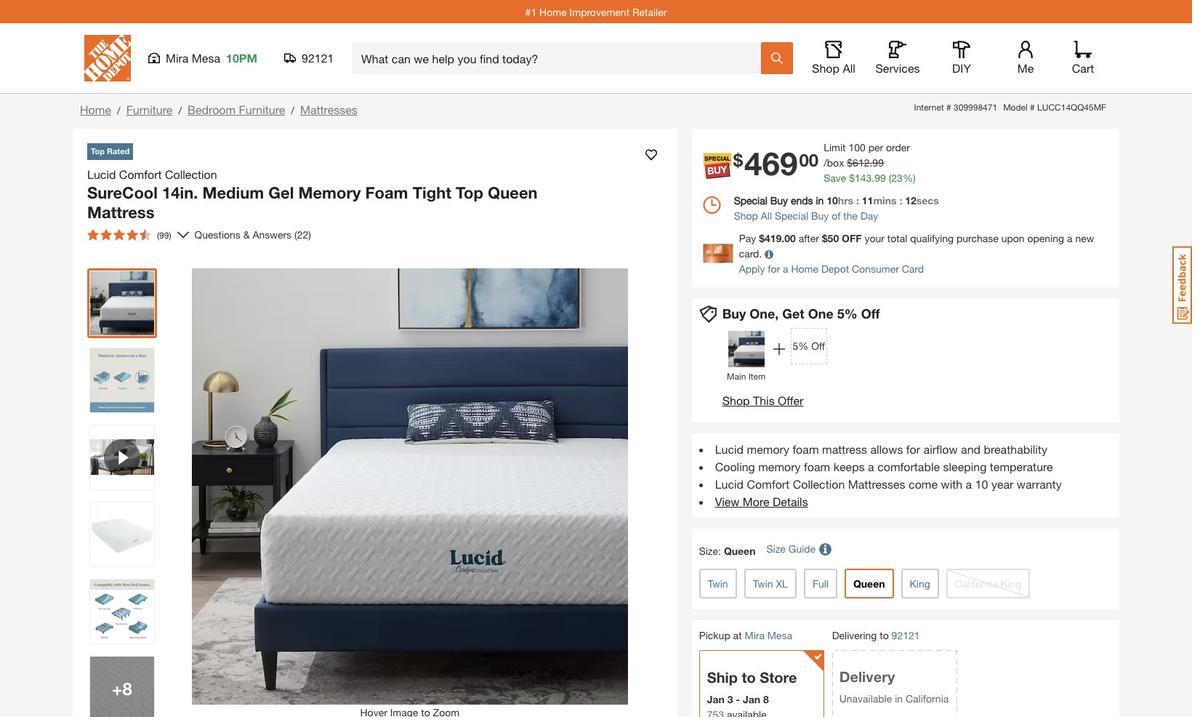 Task type: locate. For each thing, give the bounding box(es) containing it.
consumer
[[852, 263, 899, 275]]

0 horizontal spatial special
[[734, 194, 768, 207]]

size left guide
[[767, 543, 786, 555]]

mira right at
[[745, 629, 765, 641]]

0 horizontal spatial collection
[[165, 167, 217, 181]]

5% off
[[838, 305, 880, 321]]

california right unavailable
[[906, 693, 949, 705]]

1 / from the left
[[117, 104, 120, 116]]

$ right /box
[[847, 156, 853, 169]]

0 vertical spatial 92121
[[302, 51, 334, 65]]

. down per
[[870, 156, 873, 169]]

: left 11
[[857, 194, 860, 207]]

#
[[947, 102, 952, 113], [1031, 102, 1035, 113]]

1 vertical spatial comfort
[[747, 477, 790, 491]]

1 horizontal spatial size
[[767, 543, 786, 555]]

0 horizontal spatial furniture
[[126, 103, 173, 116]]

2 vertical spatial home
[[792, 263, 819, 275]]

to for 92121
[[880, 629, 889, 641]]

white lucid comfort collection mattresses lucc14qq45mf 1d.3 image
[[90, 579, 154, 643]]

0 vertical spatial mira
[[166, 51, 189, 65]]

main item
[[727, 371, 766, 381]]

1 horizontal spatial king
[[1001, 577, 1022, 589]]

lucid up cooling
[[715, 442, 744, 456]]

1 horizontal spatial twin
[[753, 577, 774, 589]]

shop all
[[812, 61, 856, 75]]

.
[[870, 156, 873, 169], [872, 172, 875, 184]]

shop inside shop all button
[[812, 61, 840, 75]]

14in.
[[162, 183, 198, 202]]

king
[[910, 577, 931, 589], [1001, 577, 1022, 589]]

0 vertical spatial mattresses
[[300, 103, 358, 116]]

in right ends
[[816, 194, 824, 207]]

of
[[832, 209, 841, 222]]

apply for a home depot consumer card
[[739, 263, 924, 275]]

cooling
[[715, 459, 755, 473]]

0 vertical spatial special
[[734, 194, 768, 207]]

white lucid comfort collection mattresses lucc14qq45mf 66.4 image
[[90, 656, 154, 717]]

#1 home improvement retailer
[[526, 5, 667, 18]]

1 horizontal spatial california
[[955, 577, 999, 589]]

1 vertical spatial top
[[456, 183, 484, 202]]

shop down main on the bottom right of page
[[723, 393, 750, 407]]

1 jan from the left
[[707, 693, 725, 706]]

mattresses down 92121 button
[[300, 103, 358, 116]]

the home depot logo image
[[84, 35, 131, 81]]

pickup at mira mesa
[[699, 629, 793, 641]]

: left 12
[[900, 194, 903, 207]]

92121 up mattresses link
[[302, 51, 334, 65]]

10 inside special buy ends in 10 hrs : 11 mins : 12 secs shop all special buy of the day
[[827, 194, 838, 207]]

questions & answers (22)
[[195, 228, 311, 241]]

twin inside button
[[708, 577, 728, 589]]

1 vertical spatial mattresses
[[849, 477, 906, 491]]

top rated
[[91, 146, 130, 156]]

0 vertical spatial lucid
[[87, 167, 116, 181]]

sleeping
[[944, 459, 987, 473]]

california right king button
[[955, 577, 999, 589]]

1 vertical spatial california
[[906, 693, 949, 705]]

2 twin from the left
[[753, 577, 774, 589]]

mira up furniture link at the top left of page
[[166, 51, 189, 65]]

home
[[540, 5, 567, 18], [80, 103, 111, 116], [792, 263, 819, 275]]

0 vertical spatial buy
[[771, 194, 788, 207]]

2 vertical spatial buy
[[723, 305, 746, 321]]

a right keeps
[[868, 459, 875, 473]]

1 horizontal spatial 8
[[764, 693, 769, 706]]

home / furniture / bedroom furniture / mattresses
[[80, 103, 358, 116]]

diy
[[953, 61, 972, 75]]

1 vertical spatial all
[[761, 209, 772, 222]]

delivery
[[840, 669, 895, 685]]

a down 419.00
[[783, 263, 789, 275]]

1 horizontal spatial all
[[843, 61, 856, 75]]

shop for all
[[812, 61, 840, 75]]

limit 100 per order /box $ 612 . 99 save $ 143 . 99 ( 23 %)
[[824, 141, 916, 184]]

lucid memory foam mattress allows for airflow and breathability cooling memory foam keeps a comfortable sleeping temperature lucid comfort collection mattresses come with a 10 year warranty view more details
[[715, 442, 1062, 508]]

me
[[1018, 61, 1034, 75]]

2 horizontal spatial /
[[291, 104, 295, 116]]

10 left the year on the right of page
[[976, 477, 989, 491]]

twin for twin xl
[[753, 577, 774, 589]]

0 horizontal spatial all
[[761, 209, 772, 222]]

0 horizontal spatial mesa
[[192, 51, 220, 65]]

$ left 469 at the right top
[[734, 150, 743, 170]]

furniture
[[126, 103, 173, 116], [239, 103, 285, 116]]

medium
[[203, 183, 264, 202]]

1 horizontal spatial to
[[880, 629, 889, 641]]

0 horizontal spatial in
[[816, 194, 824, 207]]

1 king from the left
[[910, 577, 931, 589]]

1 vertical spatial special
[[775, 209, 809, 222]]

mesa left 10pm
[[192, 51, 220, 65]]

0 vertical spatial 10
[[827, 194, 838, 207]]

0 horizontal spatial 92121
[[302, 51, 334, 65]]

collection inside lucid memory foam mattress allows for airflow and breathability cooling memory foam keeps a comfortable sleeping temperature lucid comfort collection mattresses come with a 10 year warranty view more details
[[793, 477, 845, 491]]

buy left one,
[[723, 305, 746, 321]]

1 horizontal spatial queen
[[724, 544, 756, 557]]

comfort up view more details "link"
[[747, 477, 790, 491]]

california king button
[[947, 568, 1031, 598]]

size up twin button
[[699, 544, 719, 557]]

1 horizontal spatial furniture
[[239, 103, 285, 116]]

mattresses down keeps
[[849, 477, 906, 491]]

1 horizontal spatial mira
[[745, 629, 765, 641]]

$ right pay
[[759, 232, 765, 244]]

lucid for mattress
[[715, 442, 744, 456]]

1 horizontal spatial top
[[456, 183, 484, 202]]

/ right furniture link at the top left of page
[[178, 104, 182, 116]]

bedroom
[[188, 103, 236, 116]]

1 horizontal spatial jan
[[743, 693, 761, 706]]

at
[[734, 629, 742, 641]]

california inside delivery unavailable in california
[[906, 693, 949, 705]]

1 vertical spatial lucid
[[715, 442, 744, 456]]

shop left 'services'
[[812, 61, 840, 75]]

all inside shop all button
[[843, 61, 856, 75]]

0 horizontal spatial 10
[[827, 194, 838, 207]]

top
[[91, 146, 105, 156], [456, 183, 484, 202]]

foam left mattress
[[793, 442, 819, 456]]

mattress
[[87, 203, 155, 222]]

top left the rated
[[91, 146, 105, 156]]

1 horizontal spatial mesa
[[768, 629, 793, 641]]

promotion image image
[[728, 331, 765, 367]]

special up pay
[[734, 194, 768, 207]]

1 horizontal spatial /
[[178, 104, 182, 116]]

lucid down top rated
[[87, 167, 116, 181]]

23
[[892, 172, 903, 184]]

0 vertical spatial mesa
[[192, 51, 220, 65]]

twin for twin
[[708, 577, 728, 589]]

1 vertical spatial buy
[[812, 209, 829, 222]]

1 vertical spatial to
[[742, 669, 756, 686]]

0 horizontal spatial twin
[[708, 577, 728, 589]]

bedroom furniture link
[[188, 103, 285, 116]]

allows
[[871, 442, 904, 456]]

1 vertical spatial 10
[[976, 477, 989, 491]]

me button
[[1003, 41, 1049, 76]]

#1
[[526, 5, 537, 18]]

0 vertical spatial all
[[843, 61, 856, 75]]

0 horizontal spatial size
[[699, 544, 719, 557]]

all up 419.00
[[761, 209, 772, 222]]

10
[[827, 194, 838, 207], [976, 477, 989, 491]]

1 horizontal spatial buy
[[771, 194, 788, 207]]

jan right -
[[743, 693, 761, 706]]

1 vertical spatial mesa
[[768, 629, 793, 641]]

shop all button
[[811, 41, 857, 76]]

furniture link
[[126, 103, 173, 116]]

4.5 stars image
[[87, 229, 151, 240]]

1 horizontal spatial mattresses
[[849, 477, 906, 491]]

1 horizontal spatial :
[[857, 194, 860, 207]]

get
[[783, 305, 805, 321]]

all
[[843, 61, 856, 75], [761, 209, 772, 222]]

1 horizontal spatial 92121
[[892, 629, 920, 642]]

mattresses inside lucid memory foam mattress allows for airflow and breathability cooling memory foam keeps a comfortable sleeping temperature lucid comfort collection mattresses come with a 10 year warranty view more details
[[849, 477, 906, 491]]

5% off
[[793, 340, 825, 352]]

2 horizontal spatial buy
[[812, 209, 829, 222]]

total
[[888, 232, 908, 244]]

2 horizontal spatial home
[[792, 263, 819, 275]]

lucid inside the lucid comfort collection surecool 14in. medium gel memory foam tight top queen mattress
[[87, 167, 116, 181]]

view
[[715, 494, 740, 508]]

apply now image
[[703, 244, 739, 263]]

0 horizontal spatial jan
[[707, 693, 725, 706]]

(99) button
[[81, 223, 177, 246]]

1 vertical spatial for
[[907, 442, 921, 456]]

a right with
[[966, 477, 972, 491]]

size for size guide
[[767, 543, 786, 555]]

%)
[[903, 172, 916, 184]]

0 vertical spatial shop
[[812, 61, 840, 75]]

10pm
[[226, 51, 257, 65]]

a left new
[[1068, 232, 1073, 244]]

for down info icon
[[768, 263, 780, 275]]

0 vertical spatial 99
[[873, 156, 884, 169]]

1 horizontal spatial collection
[[793, 477, 845, 491]]

1 vertical spatial collection
[[793, 477, 845, 491]]

mattress
[[822, 442, 868, 456]]

for inside lucid memory foam mattress allows for airflow and breathability cooling memory foam keeps a comfortable sleeping temperature lucid comfort collection mattresses come with a 10 year warranty view more details
[[907, 442, 921, 456]]

92121 inside button
[[302, 51, 334, 65]]

services
[[876, 61, 920, 75]]

to inside delivering to 92121
[[880, 629, 889, 641]]

0 vertical spatial collection
[[165, 167, 217, 181]]

2 vertical spatial queen
[[854, 577, 885, 589]]

to left 92121 link
[[880, 629, 889, 641]]

all left 'services'
[[843, 61, 856, 75]]

1 twin from the left
[[708, 577, 728, 589]]

143
[[855, 172, 872, 184]]

card
[[902, 263, 924, 275]]

offer
[[778, 393, 804, 407]]

$ inside $ 469 00
[[734, 150, 743, 170]]

92121 right delivering at the right bottom of page
[[892, 629, 920, 642]]

92121 button
[[284, 51, 335, 65]]

for up comfortable
[[907, 442, 921, 456]]

0 vertical spatial memory
[[747, 442, 790, 456]]

twin down the size : queen
[[708, 577, 728, 589]]

0 horizontal spatial king
[[910, 577, 931, 589]]

1 horizontal spatial #
[[1031, 102, 1035, 113]]

queen inside the lucid comfort collection surecool 14in. medium gel memory foam tight top queen mattress
[[488, 183, 538, 202]]

shop up pay
[[734, 209, 758, 222]]

twin left xl
[[753, 577, 774, 589]]

1 vertical spatial in
[[895, 693, 903, 705]]

in right unavailable
[[895, 693, 903, 705]]

year
[[992, 477, 1014, 491]]

: up twin button
[[719, 544, 721, 557]]

0 horizontal spatial comfort
[[119, 167, 162, 181]]

jan left 3
[[707, 693, 725, 706]]

furniture right bedroom
[[239, 103, 285, 116]]

0 horizontal spatial top
[[91, 146, 105, 156]]

2 vertical spatial shop
[[723, 393, 750, 407]]

2 horizontal spatial queen
[[854, 577, 885, 589]]

0 horizontal spatial mattresses
[[300, 103, 358, 116]]

0 horizontal spatial /
[[117, 104, 120, 116]]

/ left mattresses link
[[291, 104, 295, 116]]

improvement
[[570, 5, 630, 18]]

# right internet
[[947, 102, 952, 113]]

for
[[768, 263, 780, 275], [907, 442, 921, 456]]

0 horizontal spatial queen
[[488, 183, 538, 202]]

size
[[767, 543, 786, 555], [699, 544, 719, 557]]

2 king from the left
[[1001, 577, 1022, 589]]

1 vertical spatial 92121
[[892, 629, 920, 642]]

internet # 309998471 model # lucc14qq45mf
[[915, 102, 1107, 113]]

mira mesa button
[[745, 629, 793, 641]]

0 vertical spatial queen
[[488, 183, 538, 202]]

ends
[[791, 194, 813, 207]]

1 horizontal spatial 10
[[976, 477, 989, 491]]

mattresses link
[[300, 103, 358, 116]]

memory up cooling
[[747, 442, 790, 456]]

mesa
[[192, 51, 220, 65], [768, 629, 793, 641]]

size inside size guide 'button'
[[767, 543, 786, 555]]

99 left (
[[875, 172, 886, 184]]

99 down per
[[873, 156, 884, 169]]

to for store
[[742, 669, 756, 686]]

collection
[[165, 167, 217, 181], [793, 477, 845, 491]]

10 up of on the right top of the page
[[827, 194, 838, 207]]

0 vertical spatial california
[[955, 577, 999, 589]]

all inside special buy ends in 10 hrs : 11 mins : 12 secs shop all special buy of the day
[[761, 209, 772, 222]]

1 vertical spatial shop
[[734, 209, 758, 222]]

1 horizontal spatial in
[[895, 693, 903, 705]]

1 horizontal spatial special
[[775, 209, 809, 222]]

comfort
[[119, 167, 162, 181], [747, 477, 790, 491]]

foam left keeps
[[804, 459, 831, 473]]

california
[[955, 577, 999, 589], [906, 693, 949, 705]]

retailer
[[633, 5, 667, 18]]

one,
[[750, 305, 779, 321]]

special down ends
[[775, 209, 809, 222]]

. left (
[[872, 172, 875, 184]]

comfort up surecool
[[119, 167, 162, 181]]

1 vertical spatial home
[[80, 103, 111, 116]]

a
[[1068, 232, 1073, 244], [783, 263, 789, 275], [868, 459, 875, 473], [966, 477, 972, 491]]

/ right home link
[[117, 104, 120, 116]]

0 vertical spatial in
[[816, 194, 824, 207]]

memory up details
[[759, 459, 801, 473]]

to up jan 3 - jan 8
[[742, 669, 756, 686]]

home left depot
[[792, 263, 819, 275]]

top right tight
[[456, 183, 484, 202]]

pickup
[[699, 629, 731, 641]]

309998471
[[954, 102, 998, 113]]

buy one, get one 5% off
[[723, 305, 880, 321]]

limit
[[824, 141, 846, 153]]

mesa right at
[[768, 629, 793, 641]]

0 horizontal spatial for
[[768, 263, 780, 275]]

# right the model
[[1031, 102, 1035, 113]]

collection up details
[[793, 477, 845, 491]]

buy left ends
[[771, 194, 788, 207]]

home right "#1"
[[540, 5, 567, 18]]

1 horizontal spatial comfort
[[747, 477, 790, 491]]

collection up 14in.
[[165, 167, 217, 181]]

8
[[123, 678, 132, 699], [764, 693, 769, 706]]

queen
[[488, 183, 538, 202], [724, 544, 756, 557], [854, 577, 885, 589]]

lucid up view
[[715, 477, 744, 491]]

0 horizontal spatial california
[[906, 693, 949, 705]]

1 horizontal spatial for
[[907, 442, 921, 456]]

0 vertical spatial comfort
[[119, 167, 162, 181]]

jan
[[707, 693, 725, 706], [743, 693, 761, 706]]

in
[[816, 194, 824, 207], [895, 693, 903, 705]]

furniture up the rated
[[126, 103, 173, 116]]

home link
[[80, 103, 111, 116]]

twin inside "button"
[[753, 577, 774, 589]]

surecool
[[87, 183, 158, 202]]

buy left of on the right top of the page
[[812, 209, 829, 222]]

99
[[873, 156, 884, 169], [875, 172, 886, 184]]

home up top rated
[[80, 103, 111, 116]]



Task type: vqa. For each thing, say whether or not it's contained in the screenshot.
the topmost Living
no



Task type: describe. For each thing, give the bounding box(es) containing it.
white lucid comfort collection mattresses lucc14qq45mf a0.2 image
[[90, 502, 154, 566]]

shop all special buy of the day link
[[703, 208, 1109, 223]]

shop for this
[[723, 393, 750, 407]]

0 horizontal spatial 8
[[123, 678, 132, 699]]

qualifying
[[911, 232, 954, 244]]

92121 link
[[892, 628, 920, 643]]

00
[[800, 150, 819, 170]]

$ right after
[[822, 232, 828, 244]]

your
[[865, 232, 885, 244]]

11
[[862, 194, 874, 207]]

1 furniture from the left
[[126, 103, 173, 116]]

0 vertical spatial top
[[91, 146, 105, 156]]

upon
[[1002, 232, 1025, 244]]

in inside special buy ends in 10 hrs : 11 mins : 12 secs shop all special buy of the day
[[816, 194, 824, 207]]

1 vertical spatial mira
[[745, 629, 765, 641]]

a inside your total qualifying purchase upon opening a new card.
[[1068, 232, 1073, 244]]

apply
[[739, 263, 765, 275]]

lucid comfort collection link
[[87, 165, 223, 183]]

size : queen
[[699, 544, 756, 557]]

new
[[1076, 232, 1095, 244]]

10 inside lucid memory foam mattress allows for airflow and breathability cooling memory foam keeps a comfortable sleeping temperature lucid comfort collection mattresses come with a 10 year warranty view more details
[[976, 477, 989, 491]]

after
[[799, 232, 820, 244]]

size guide button
[[767, 536, 834, 563]]

(99)
[[157, 229, 171, 240]]

twin xl button
[[744, 568, 797, 598]]

2 vertical spatial lucid
[[715, 477, 744, 491]]

details
[[773, 494, 808, 508]]

1 vertical spatial .
[[872, 172, 875, 184]]

order
[[887, 141, 910, 153]]

airflow
[[924, 442, 958, 456]]

2 # from the left
[[1031, 102, 1035, 113]]

0 vertical spatial foam
[[793, 442, 819, 456]]

1 vertical spatial queen
[[724, 544, 756, 557]]

pay $ 419.00 after $ 50 off
[[739, 232, 862, 244]]

0 vertical spatial for
[[768, 263, 780, 275]]

and
[[961, 442, 981, 456]]

full
[[813, 577, 829, 589]]

0 horizontal spatial home
[[80, 103, 111, 116]]

shop inside special buy ends in 10 hrs : 11 mins : 12 secs shop all special buy of the day
[[734, 209, 758, 222]]

purchase
[[957, 232, 999, 244]]

gel
[[269, 183, 294, 202]]

foam
[[365, 183, 408, 202]]

0 horizontal spatial :
[[719, 544, 721, 557]]

your total qualifying purchase upon opening a new card.
[[739, 232, 1095, 260]]

/box
[[824, 156, 845, 169]]

white lucid comfort collection mattresses lucc14qq45mf e1.1 image
[[90, 348, 154, 412]]

king button
[[901, 568, 939, 598]]

1 horizontal spatial home
[[540, 5, 567, 18]]

1 # from the left
[[947, 102, 952, 113]]

collection inside the lucid comfort collection surecool 14in. medium gel memory foam tight top queen mattress
[[165, 167, 217, 181]]

0 horizontal spatial buy
[[723, 305, 746, 321]]

per
[[869, 141, 884, 153]]

this
[[753, 393, 775, 407]]

rated
[[107, 146, 130, 156]]

queen inside button
[[854, 577, 885, 589]]

mins
[[874, 194, 897, 207]]

2 horizontal spatial :
[[900, 194, 903, 207]]

92121 inside delivering to 92121
[[892, 629, 920, 642]]

What can we help you find today? search field
[[361, 43, 761, 73]]

lucid for surecool
[[87, 167, 116, 181]]

6316305876112 image
[[90, 425, 154, 489]]

1 vertical spatial foam
[[804, 459, 831, 473]]

item
[[749, 371, 766, 381]]

469
[[745, 145, 798, 183]]

shop this offer
[[723, 393, 804, 407]]

&
[[243, 228, 250, 241]]

delivery unavailable in california
[[840, 669, 949, 705]]

twin button
[[699, 568, 737, 598]]

save
[[824, 172, 847, 184]]

ship to store
[[707, 669, 797, 686]]

comfort inside the lucid comfort collection surecool 14in. medium gel memory foam tight top queen mattress
[[119, 167, 162, 181]]

419.00
[[765, 232, 796, 244]]

the
[[844, 209, 858, 222]]

2 / from the left
[[178, 104, 182, 116]]

1 vertical spatial memory
[[759, 459, 801, 473]]

memory
[[298, 183, 361, 202]]

comfortable
[[878, 459, 940, 473]]

+
[[112, 678, 123, 699]]

2 jan from the left
[[743, 693, 761, 706]]

(
[[889, 172, 892, 184]]

feedback link image
[[1173, 246, 1193, 324]]

in inside delivery unavailable in california
[[895, 693, 903, 705]]

lucid comfort collection surecool 14in. medium gel memory foam tight top queen mattress
[[87, 167, 538, 222]]

card.
[[739, 247, 762, 260]]

services button
[[875, 41, 921, 76]]

12
[[906, 194, 917, 207]]

secs
[[917, 194, 940, 207]]

queen button
[[845, 568, 894, 598]]

lucc14qq45mf
[[1038, 102, 1107, 113]]

view more details link
[[715, 494, 808, 508]]

twin xl
[[753, 577, 788, 589]]

special buy ends in 10 hrs : 11 mins : 12 secs shop all special buy of the day
[[734, 194, 940, 222]]

size guide
[[767, 543, 816, 555]]

-
[[736, 693, 740, 706]]

1 vertical spatial 99
[[875, 172, 886, 184]]

tight
[[413, 183, 452, 202]]

answers
[[253, 228, 292, 241]]

main
[[727, 371, 746, 381]]

size for size : queen
[[699, 544, 719, 557]]

xl
[[776, 577, 788, 589]]

with
[[941, 477, 963, 491]]

top inside the lucid comfort collection surecool 14in. medium gel memory foam tight top queen mattress
[[456, 183, 484, 202]]

jan 3 - jan 8
[[707, 693, 769, 706]]

(22)
[[295, 228, 311, 241]]

pay
[[739, 232, 757, 244]]

0 vertical spatial .
[[870, 156, 873, 169]]

$ right save
[[850, 172, 855, 184]]

off
[[812, 340, 825, 352]]

delivering
[[832, 629, 877, 641]]

one
[[808, 305, 834, 321]]

delivering to 92121
[[832, 629, 920, 642]]

temperature
[[990, 459, 1054, 473]]

white lucid comfort collection mattresses lucc14qq45mf 64.0 image
[[90, 271, 154, 335]]

cart
[[1072, 61, 1095, 75]]

day
[[861, 209, 879, 222]]

3 / from the left
[[291, 104, 295, 116]]

model
[[1004, 102, 1028, 113]]

comfort inside lucid memory foam mattress allows for airflow and breathability cooling memory foam keeps a comfortable sleeping temperature lucid comfort collection mattresses come with a 10 year warranty view more details
[[747, 477, 790, 491]]

2 furniture from the left
[[239, 103, 285, 116]]

info image
[[765, 250, 774, 259]]

3
[[728, 693, 733, 706]]

california inside button
[[955, 577, 999, 589]]



